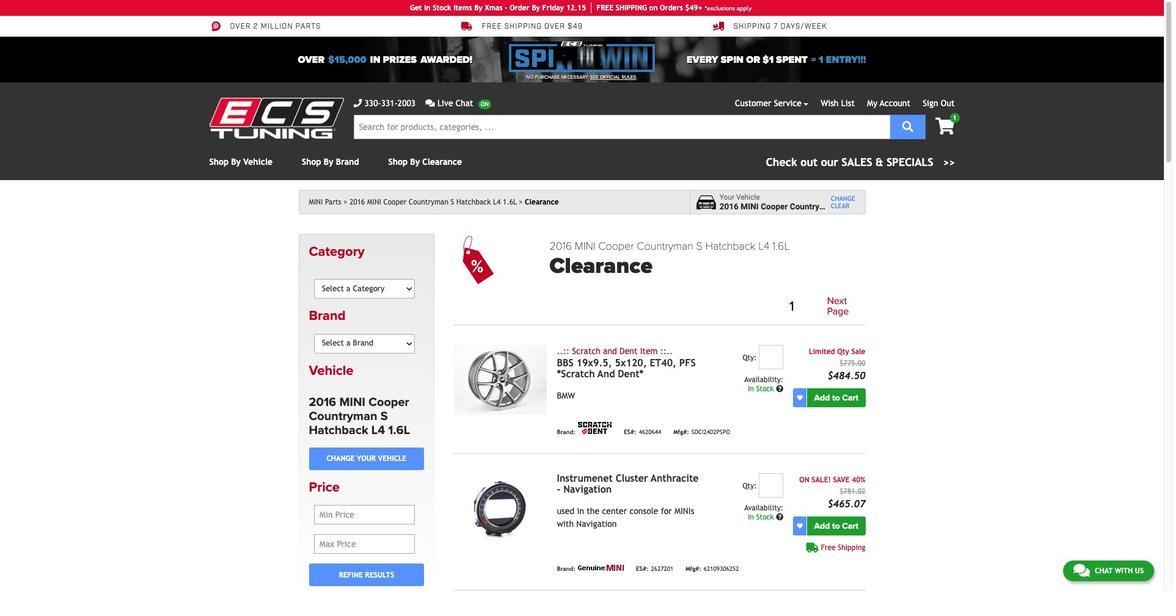 Task type: locate. For each thing, give the bounding box(es) containing it.
every spin or $1 spent = 1 entry!!!
[[687, 53, 866, 66]]

es#: left 4620644
[[624, 429, 637, 436]]

2 in stock from the top
[[748, 513, 776, 522]]

1 vertical spatial 1
[[953, 114, 957, 121]]

shop for shop by clearance
[[389, 157, 408, 167]]

with down used
[[557, 519, 574, 529]]

0 horizontal spatial free
[[482, 22, 502, 31]]

1 vertical spatial clearance
[[525, 198, 559, 207]]

shop by vehicle link
[[209, 157, 273, 167]]

1 vertical spatial es#:
[[636, 566, 649, 573]]

in stock for $484.50
[[748, 385, 776, 394]]

1 vertical spatial chat
[[1095, 567, 1113, 576]]

change inside change your vehicle link
[[327, 455, 355, 464]]

question circle image
[[776, 386, 784, 393], [776, 514, 784, 521]]

cooper inside the 2016 mini cooper countryman s hatchback l4 1.6l clearance
[[599, 240, 634, 253]]

navigation up the
[[564, 484, 612, 496]]

cooper
[[384, 198, 407, 207], [761, 202, 788, 212], [599, 240, 634, 253], [369, 395, 409, 410]]

0 horizontal spatial shop
[[209, 157, 229, 167]]

by down ecs tuning image
[[231, 157, 241, 167]]

Min Price number field
[[314, 506, 415, 525]]

over for over $15,000 in prizes
[[298, 53, 325, 66]]

sale!
[[812, 476, 831, 485]]

next
[[828, 295, 847, 307]]

and
[[598, 369, 615, 380]]

1 vertical spatial 1 link
[[783, 297, 802, 317]]

cart
[[842, 393, 859, 403], [842, 521, 859, 532]]

1 vertical spatial with
[[1115, 567, 1133, 576]]

add to cart for $465.07
[[814, 521, 859, 532]]

qty:
[[743, 354, 757, 362], [743, 482, 757, 491]]

comments image for live
[[426, 99, 435, 108]]

change your vehicle
[[327, 455, 407, 464]]

es#: left 2627201
[[636, 566, 649, 573]]

change for clear
[[831, 195, 856, 202]]

1 vertical spatial navigation
[[577, 519, 617, 529]]

3 shop from the left
[[389, 157, 408, 167]]

1 vertical spatial stock
[[757, 385, 774, 394]]

orders
[[660, 4, 683, 12]]

1 brand: from the top
[[557, 429, 576, 436]]

0 vertical spatial availability:
[[745, 376, 784, 384]]

0 vertical spatial cart
[[842, 393, 859, 403]]

0 vertical spatial comments image
[[426, 99, 435, 108]]

add to cart up free shipping
[[814, 521, 859, 532]]

1.6l inside 2016 mini cooper countryman s hatchback l4 1.6l
[[388, 424, 410, 438]]

cart down $465.07
[[842, 521, 859, 532]]

chat left us
[[1095, 567, 1113, 576]]

dent
[[620, 347, 638, 356]]

1 down the out
[[953, 114, 957, 121]]

ship
[[616, 4, 631, 12]]

0 vertical spatial mfg#:
[[674, 429, 689, 436]]

million
[[261, 22, 293, 31]]

add to cart button down $484.50
[[808, 389, 866, 408]]

over 2 million parts
[[230, 22, 321, 31]]

1 vertical spatial cart
[[842, 521, 859, 532]]

over down parts
[[298, 53, 325, 66]]

0 horizontal spatial with
[[557, 519, 574, 529]]

see
[[591, 75, 599, 80]]

1 add to cart button from the top
[[808, 389, 866, 408]]

0 vertical spatial 1 link
[[926, 113, 960, 136]]

free down $465.07
[[821, 544, 836, 552]]

cart for $465.07
[[842, 521, 859, 532]]

to for $484.50
[[832, 393, 840, 403]]

pfs
[[680, 358, 696, 369]]

phone image
[[354, 99, 362, 108]]

countryman inside the 2016 mini cooper countryman s hatchback l4 1.6l clearance
[[637, 240, 694, 253]]

brand: left genuine mini - corporate logo
[[557, 566, 576, 573]]

mini inside the 'your vehicle 2016 mini cooper countryman s hatchback l4 1.6l'
[[741, 202, 759, 212]]

search image
[[903, 121, 914, 132]]

0 horizontal spatial 1 link
[[783, 297, 802, 317]]

parts
[[325, 198, 341, 207]]

1 to from the top
[[832, 393, 840, 403]]

1 vertical spatial comments image
[[1074, 564, 1090, 578]]

1 vertical spatial add to cart
[[814, 521, 859, 532]]

1 horizontal spatial change
[[831, 195, 856, 202]]

every
[[687, 53, 719, 66]]

mfg#:
[[674, 429, 689, 436], [686, 566, 702, 573]]

0 horizontal spatial in
[[370, 53, 381, 66]]

bbs 19x9.5, 5x120, et40, pfs *scratch and dent* link
[[557, 358, 696, 380]]

- up used
[[557, 484, 561, 496]]

refine results link
[[309, 564, 424, 587]]

in left the
[[577, 507, 584, 516]]

shipping 7 days/week
[[734, 22, 827, 31]]

0 vertical spatial brand:
[[557, 429, 576, 436]]

1 left the next on the right
[[790, 298, 794, 315]]

scratch and dent item bbs 19x9.5, 5x120, et40, pfs *scratch and dent*
[[557, 347, 696, 380]]

comments image left live
[[426, 99, 435, 108]]

customer service
[[735, 98, 802, 108]]

330-331-2003 link
[[354, 97, 416, 110]]

2 to from the top
[[832, 521, 840, 532]]

0 horizontal spatial -
[[505, 4, 508, 12]]

1 vertical spatial 2016 mini cooper countryman s hatchback l4 1.6l
[[309, 395, 410, 438]]

limited
[[809, 348, 835, 356]]

2 add from the top
[[814, 521, 830, 532]]

2 cart from the top
[[842, 521, 859, 532]]

cart for $484.50
[[842, 393, 859, 403]]

2016 mini cooper countryman s hatchback l4 1.6l down shop by clearance 'link'
[[350, 198, 517, 207]]

countryman
[[409, 198, 449, 207], [790, 202, 836, 212], [637, 240, 694, 253], [309, 409, 378, 424]]

change link
[[831, 195, 856, 202]]

stock for $465.07
[[757, 513, 774, 522]]

by for shop by vehicle
[[231, 157, 241, 167]]

1 horizontal spatial -
[[557, 484, 561, 496]]

2 qty: from the top
[[743, 482, 757, 491]]

s inside the 'your vehicle 2016 mini cooper countryman s hatchback l4 1.6l'
[[838, 202, 843, 212]]

0 vertical spatial question circle image
[[776, 386, 784, 393]]

your
[[720, 193, 735, 201]]

0 vertical spatial qty:
[[743, 354, 757, 362]]

parts
[[296, 22, 321, 31]]

to
[[832, 393, 840, 403], [832, 521, 840, 532]]

es#: 2627201
[[636, 566, 674, 573]]

2 add to cart from the top
[[814, 521, 859, 532]]

1 vertical spatial in stock
[[748, 513, 776, 522]]

vehicle inside the 'your vehicle 2016 mini cooper countryman s hatchback l4 1.6l'
[[737, 193, 760, 201]]

by for shop by brand
[[324, 157, 334, 167]]

mini parts
[[309, 198, 341, 207]]

1 vertical spatial brand:
[[557, 566, 576, 573]]

shipping
[[734, 22, 771, 31], [838, 544, 866, 552]]

0 vertical spatial add to cart
[[814, 393, 859, 403]]

2016 mini cooper countryman s hatchback l4 1.6l up your
[[309, 395, 410, 438]]

1 in stock from the top
[[748, 385, 776, 394]]

Search text field
[[354, 115, 890, 139]]

es#:
[[624, 429, 637, 436], [636, 566, 649, 573]]

shipping down apply
[[734, 22, 771, 31]]

add to cart button up free shipping
[[808, 517, 866, 536]]

1 add to cart from the top
[[814, 393, 859, 403]]

1 link
[[926, 113, 960, 136], [783, 297, 802, 317]]

1 vertical spatial -
[[557, 484, 561, 496]]

es#2627201 - 62109306252 - instrumenet cluster anthracite - navigation  - used in the center console for minis with navigation - genuine mini - mini image
[[454, 474, 547, 543]]

add to cart down $484.50
[[814, 393, 859, 403]]

0 vertical spatial with
[[557, 519, 574, 529]]

chat right live
[[456, 98, 474, 108]]

order
[[510, 4, 530, 12]]

us
[[1136, 567, 1144, 576]]

$781.02
[[840, 488, 866, 496]]

with left us
[[1115, 567, 1133, 576]]

in inside used in the center console for minis with navigation
[[577, 507, 584, 516]]

1 vertical spatial change
[[327, 455, 355, 464]]

or
[[746, 53, 761, 66]]

brand: for $484.50
[[557, 429, 576, 436]]

refine
[[339, 571, 363, 580]]

the
[[587, 507, 600, 516]]

0 vertical spatial navigation
[[564, 484, 612, 496]]

category
[[309, 244, 365, 260]]

free down xmas
[[482, 22, 502, 31]]

0 vertical spatial es#:
[[624, 429, 637, 436]]

instrumenet
[[557, 473, 613, 485]]

in left prizes on the top
[[370, 53, 381, 66]]

customer
[[735, 98, 772, 108]]

1.6l inside the 'your vehicle 2016 mini cooper countryman s hatchback l4 1.6l'
[[899, 202, 915, 212]]

customer service button
[[735, 97, 809, 110]]

shopping cart image
[[936, 118, 955, 135]]

live
[[438, 98, 453, 108]]

1 link down sign out link
[[926, 113, 960, 136]]

countryman inside 2016 mini cooper countryman s hatchback l4 1.6l
[[309, 409, 378, 424]]

navigation down the
[[577, 519, 617, 529]]

0 horizontal spatial change
[[327, 455, 355, 464]]

1 add from the top
[[814, 393, 830, 403]]

0 vertical spatial to
[[832, 393, 840, 403]]

clear
[[831, 202, 850, 210]]

spin
[[721, 53, 744, 66]]

availability: for $484.50
[[745, 376, 784, 384]]

1 vertical spatial in
[[748, 385, 754, 394]]

availability:
[[745, 376, 784, 384], [745, 504, 784, 513]]

add right add to wish list icon
[[814, 521, 830, 532]]

1 shop from the left
[[209, 157, 229, 167]]

1 vertical spatial over
[[298, 53, 325, 66]]

2 availability: from the top
[[745, 504, 784, 513]]

to down $484.50
[[832, 393, 840, 403]]

1 horizontal spatial shop
[[302, 157, 321, 167]]

1 qty: from the top
[[743, 354, 757, 362]]

$465.07
[[828, 499, 866, 510]]

1 vertical spatial question circle image
[[776, 514, 784, 521]]

1 horizontal spatial comments image
[[1074, 564, 1090, 578]]

0 vertical spatial add to cart button
[[808, 389, 866, 408]]

item
[[640, 347, 658, 356]]

1 horizontal spatial 1
[[819, 53, 824, 66]]

None number field
[[759, 345, 784, 370], [759, 474, 784, 498], [759, 345, 784, 370], [759, 474, 784, 498]]

2 shop from the left
[[302, 157, 321, 167]]

ping
[[631, 4, 647, 12]]

free for free shipping
[[821, 544, 836, 552]]

days/week
[[781, 22, 827, 31]]

add to wish list image
[[797, 523, 803, 530]]

my
[[868, 98, 878, 108]]

shop by brand link
[[302, 157, 359, 167]]

over
[[545, 22, 565, 31]]

l4
[[493, 198, 501, 207], [887, 202, 897, 212], [759, 240, 770, 253], [371, 424, 385, 438]]

2 vertical spatial in
[[748, 513, 754, 522]]

0 vertical spatial over
[[230, 22, 251, 31]]

add to cart button
[[808, 389, 866, 408], [808, 517, 866, 536]]

0 vertical spatial chat
[[456, 98, 474, 108]]

chat with us
[[1095, 567, 1144, 576]]

shipping down $465.07
[[838, 544, 866, 552]]

brand: left "scratch & dent - corporate logo" at the bottom
[[557, 429, 576, 436]]

Max Price number field
[[314, 535, 415, 555]]

mfg#: left sdci2402pspo
[[674, 429, 689, 436]]

2 horizontal spatial 1
[[953, 114, 957, 121]]

1 link left the next on the right
[[783, 297, 802, 317]]

by up mini parts link
[[324, 157, 334, 167]]

0 vertical spatial change
[[831, 195, 856, 202]]

1 horizontal spatial free
[[821, 544, 836, 552]]

in stock for $465.07
[[748, 513, 776, 522]]

shop by clearance link
[[389, 157, 462, 167]]

1 vertical spatial free
[[821, 544, 836, 552]]

hatchback
[[457, 198, 491, 207], [845, 202, 885, 212], [706, 240, 756, 253], [309, 424, 368, 438]]

0 horizontal spatial comments image
[[426, 99, 435, 108]]

countryman inside the 'your vehicle 2016 mini cooper countryman s hatchback l4 1.6l'
[[790, 202, 836, 212]]

comments image left chat with us on the bottom right
[[1074, 564, 1090, 578]]

2 vertical spatial 1
[[790, 298, 794, 315]]

0 horizontal spatial over
[[230, 22, 251, 31]]

1 vertical spatial in
[[577, 507, 584, 516]]

1 vertical spatial add to cart button
[[808, 517, 866, 536]]

2 question circle image from the top
[[776, 514, 784, 521]]

1 horizontal spatial over
[[298, 53, 325, 66]]

comments image
[[426, 99, 435, 108], [1074, 564, 1090, 578]]

by up 2016 mini cooper countryman s hatchback l4 1.6l link
[[410, 157, 420, 167]]

2 vertical spatial clearance
[[550, 253, 653, 280]]

mfg#: left 62109306252
[[686, 566, 702, 573]]

0 horizontal spatial 1
[[790, 298, 794, 315]]

to up free shipping
[[832, 521, 840, 532]]

comments image inside chat with us link
[[1074, 564, 1090, 578]]

1 vertical spatial add
[[814, 521, 830, 532]]

1 cart from the top
[[842, 393, 859, 403]]

sales
[[842, 156, 873, 169]]

1 vertical spatial availability:
[[745, 504, 784, 513]]

- inside instrumenet cluster anthracite - navigation
[[557, 484, 561, 496]]

1.6l inside the 2016 mini cooper countryman s hatchback l4 1.6l clearance
[[773, 240, 790, 253]]

over 2 million parts link
[[209, 21, 321, 32]]

2 vertical spatial stock
[[757, 513, 774, 522]]

add right add to wish list image
[[814, 393, 830, 403]]

0 vertical spatial free
[[482, 22, 502, 31]]

12.15
[[566, 4, 586, 12]]

apply
[[737, 5, 752, 11]]

1 vertical spatial shipping
[[838, 544, 866, 552]]

0 vertical spatial in stock
[[748, 385, 776, 394]]

add for $465.07
[[814, 521, 830, 532]]

2 add to cart button from the top
[[808, 517, 866, 536]]

cart down $484.50
[[842, 393, 859, 403]]

change for your
[[327, 455, 355, 464]]

navigation inside used in the center console for minis with navigation
[[577, 519, 617, 529]]

1 question circle image from the top
[[776, 386, 784, 393]]

1 right the =
[[819, 53, 824, 66]]

1 vertical spatial mfg#:
[[686, 566, 702, 573]]

s
[[451, 198, 454, 207], [838, 202, 843, 212], [697, 240, 703, 253], [381, 409, 388, 424]]

1 availability: from the top
[[745, 376, 784, 384]]

0 horizontal spatial shipping
[[734, 22, 771, 31]]

1 vertical spatial to
[[832, 521, 840, 532]]

over left 2
[[230, 22, 251, 31]]

brand: for $465.07
[[557, 566, 576, 573]]

- right xmas
[[505, 4, 508, 12]]

your
[[357, 455, 376, 464]]

shop for shop by vehicle
[[209, 157, 229, 167]]

$49+
[[685, 4, 703, 12]]

scratch
[[572, 347, 601, 356]]

1 horizontal spatial in
[[577, 507, 584, 516]]

0 vertical spatial add
[[814, 393, 830, 403]]

comments image inside live chat link
[[426, 99, 435, 108]]

2 horizontal spatial shop
[[389, 157, 408, 167]]

bbs
[[557, 358, 574, 369]]

clearance inside the 2016 mini cooper countryman s hatchback l4 1.6l clearance
[[550, 253, 653, 280]]

1 vertical spatial qty:
[[743, 482, 757, 491]]

2 brand: from the top
[[557, 566, 576, 573]]

cooper inside the 'your vehicle 2016 mini cooper countryman s hatchback l4 1.6l'
[[761, 202, 788, 212]]



Task type: describe. For each thing, give the bounding box(es) containing it.
prizes
[[383, 53, 417, 66]]

in for $465.07
[[748, 513, 754, 522]]

out
[[941, 98, 955, 108]]

et40,
[[650, 358, 677, 369]]

hatchback inside 2016 mini cooper countryman s hatchback l4 1.6l
[[309, 424, 368, 438]]

wish
[[821, 98, 839, 108]]

0 vertical spatial brand
[[336, 157, 359, 167]]

40%
[[852, 476, 866, 485]]

clear link
[[831, 202, 856, 210]]

1 link inside paginated product list navigation 'navigation'
[[783, 297, 802, 317]]

es#4620644 - sdci2402pspo - bbs 19x9.5, 5x120, et40, pfs *scratch and dent* - bmw - scratch & dent - bmw mini image
[[454, 345, 547, 415]]

es#: for $465.07
[[636, 566, 649, 573]]

2016 mini cooper countryman s hatchback l4 1.6l clearance
[[550, 240, 790, 280]]

qty: for $484.50
[[743, 354, 757, 362]]

mfg#: for $465.07
[[686, 566, 702, 573]]

add to cart for $484.50
[[814, 393, 859, 403]]

4620644
[[639, 429, 661, 436]]

by right the order
[[532, 4, 540, 12]]

mini inside the 2016 mini cooper countryman s hatchback l4 1.6l clearance
[[575, 240, 596, 253]]

no
[[527, 75, 534, 80]]

navigation inside instrumenet cluster anthracite - navigation
[[564, 484, 612, 496]]

entry!!!
[[826, 53, 866, 66]]

$49
[[568, 22, 583, 31]]

over $15,000 in prizes
[[298, 53, 417, 66]]

get
[[410, 4, 422, 12]]

by left xmas
[[475, 4, 483, 12]]

qty
[[838, 348, 850, 356]]

*exclusions apply link
[[705, 3, 752, 13]]

your vehicle 2016 mini cooper countryman s hatchback l4 1.6l
[[720, 193, 915, 212]]

live chat link
[[426, 97, 491, 110]]

0 vertical spatial clearance
[[423, 157, 462, 167]]

refine results
[[339, 571, 394, 580]]

=
[[812, 53, 817, 66]]

my account
[[868, 98, 911, 108]]

$15,000
[[328, 53, 367, 66]]

330-
[[365, 98, 381, 108]]

2016 mini cooper countryman s hatchback l4 1.6l link
[[350, 198, 523, 207]]

hatchback inside the 2016 mini cooper countryman s hatchback l4 1.6l clearance
[[706, 240, 756, 253]]

see official rules link
[[591, 74, 636, 81]]

spent
[[776, 53, 808, 66]]

2627201
[[651, 566, 674, 573]]

mini parts link
[[309, 198, 348, 207]]

used in the center console for minis with navigation
[[557, 507, 695, 529]]

genuine mini - corporate logo image
[[578, 565, 624, 571]]

1 vertical spatial brand
[[309, 308, 346, 324]]

0 vertical spatial 1
[[819, 53, 824, 66]]

1 inside paginated product list navigation 'navigation'
[[790, 298, 794, 315]]

19x9.5,
[[577, 358, 612, 369]]

s inside the 2016 mini cooper countryman s hatchback l4 1.6l clearance
[[697, 240, 703, 253]]

question circle image for $484.50
[[776, 386, 784, 393]]

$775.00
[[840, 359, 866, 368]]

question circle image for $465.07
[[776, 514, 784, 521]]

on
[[800, 476, 810, 485]]

330-331-2003
[[365, 98, 416, 108]]

mfg#: for $484.50
[[674, 429, 689, 436]]

add to cart button for $484.50
[[808, 389, 866, 408]]

l4 inside 2016 mini cooper countryman s hatchback l4 1.6l
[[371, 424, 385, 438]]

and
[[603, 347, 617, 356]]

free shipping over $49
[[482, 22, 583, 31]]

availability: for $465.07
[[745, 504, 784, 513]]

bmw
[[557, 391, 575, 401]]

friday
[[543, 4, 564, 12]]

add to wish list image
[[797, 395, 803, 401]]

stock for $484.50
[[757, 385, 774, 394]]

specials
[[887, 156, 934, 169]]

next page
[[828, 295, 849, 318]]

1 horizontal spatial 1 link
[[926, 113, 960, 136]]

.
[[636, 75, 638, 80]]

get in stock items by xmas - order by friday 12.15
[[410, 4, 586, 12]]

wish list link
[[821, 98, 855, 108]]

shop for shop by brand
[[302, 157, 321, 167]]

add for $484.50
[[814, 393, 830, 403]]

by for shop by clearance
[[410, 157, 420, 167]]

free for free shipping over $49
[[482, 22, 502, 31]]

items
[[454, 4, 472, 12]]

qty: for $465.07
[[743, 482, 757, 491]]

instrumenet cluster anthracite - navigation link
[[557, 473, 699, 496]]

over for over 2 million parts
[[230, 22, 251, 31]]

paginated product list navigation navigation
[[550, 294, 866, 320]]

1 horizontal spatial shipping
[[838, 544, 866, 552]]

price
[[309, 480, 340, 496]]

es#: 4620644
[[624, 429, 661, 436]]

ecs tuning image
[[209, 98, 344, 139]]

shop by brand
[[302, 157, 359, 167]]

0 vertical spatial 2016 mini cooper countryman s hatchback l4 1.6l
[[350, 198, 517, 207]]

my account link
[[868, 98, 911, 108]]

0 vertical spatial in
[[424, 4, 431, 12]]

l4 inside the 2016 mini cooper countryman s hatchback l4 1.6l clearance
[[759, 240, 770, 253]]

0 vertical spatial -
[[505, 4, 508, 12]]

service
[[774, 98, 802, 108]]

rules
[[622, 75, 636, 80]]

&
[[876, 156, 884, 169]]

2003
[[398, 98, 416, 108]]

save
[[833, 476, 850, 485]]

in for $484.50
[[748, 385, 754, 394]]

*exclusions
[[705, 5, 735, 11]]

free ship ping on orders $49+ *exclusions apply
[[597, 4, 752, 12]]

live chat
[[438, 98, 474, 108]]

xmas
[[485, 4, 503, 12]]

on
[[649, 4, 658, 12]]

to for $465.07
[[832, 521, 840, 532]]

0 vertical spatial shipping
[[734, 22, 771, 31]]

5x120,
[[615, 358, 647, 369]]

limited qty sale $775.00 $484.50
[[809, 348, 866, 382]]

on sale!                         save 40% $781.02 $465.07
[[800, 476, 866, 510]]

l4 inside the 'your vehicle 2016 mini cooper countryman s hatchback l4 1.6l'
[[887, 202, 897, 212]]

console
[[630, 507, 659, 516]]

change clear
[[831, 195, 856, 210]]

free shipping over $49 link
[[461, 21, 583, 32]]

official
[[600, 75, 621, 80]]

sign out link
[[923, 98, 955, 108]]

shop by clearance
[[389, 157, 462, 167]]

2016 inside the 'your vehicle 2016 mini cooper countryman s hatchback l4 1.6l'
[[720, 202, 739, 212]]

for
[[661, 507, 672, 516]]

add to cart button for $465.07
[[808, 517, 866, 536]]

ecs tuning 'spin to win' contest logo image
[[509, 42, 655, 72]]

scratch & dent - corporate logo image
[[578, 422, 612, 435]]

0 vertical spatial stock
[[433, 4, 451, 12]]

0 horizontal spatial chat
[[456, 98, 474, 108]]

comments image for chat
[[1074, 564, 1090, 578]]

page
[[828, 306, 849, 318]]

cluster
[[616, 473, 648, 485]]

instrumenet cluster anthracite - navigation
[[557, 473, 699, 496]]

results
[[365, 571, 394, 580]]

wish list
[[821, 98, 855, 108]]

cooper inside 2016 mini cooper countryman s hatchback l4 1.6l
[[369, 395, 409, 410]]

es#: for $484.50
[[624, 429, 637, 436]]

0 vertical spatial in
[[370, 53, 381, 66]]

2
[[253, 22, 258, 31]]

1 horizontal spatial with
[[1115, 567, 1133, 576]]

shipping 7 days/week link
[[713, 21, 827, 32]]

hatchback inside the 'your vehicle 2016 mini cooper countryman s hatchback l4 1.6l'
[[845, 202, 885, 212]]

2016 inside the 2016 mini cooper countryman s hatchback l4 1.6l clearance
[[550, 240, 572, 253]]

chat with us link
[[1063, 561, 1155, 582]]

anthracite
[[651, 473, 699, 485]]

account
[[880, 98, 911, 108]]

*scratch
[[557, 369, 595, 380]]

with inside used in the center console for minis with navigation
[[557, 519, 574, 529]]

1 horizontal spatial chat
[[1095, 567, 1113, 576]]



Task type: vqa. For each thing, say whether or not it's contained in the screenshot.
the bottom COMMENTS icon
no



